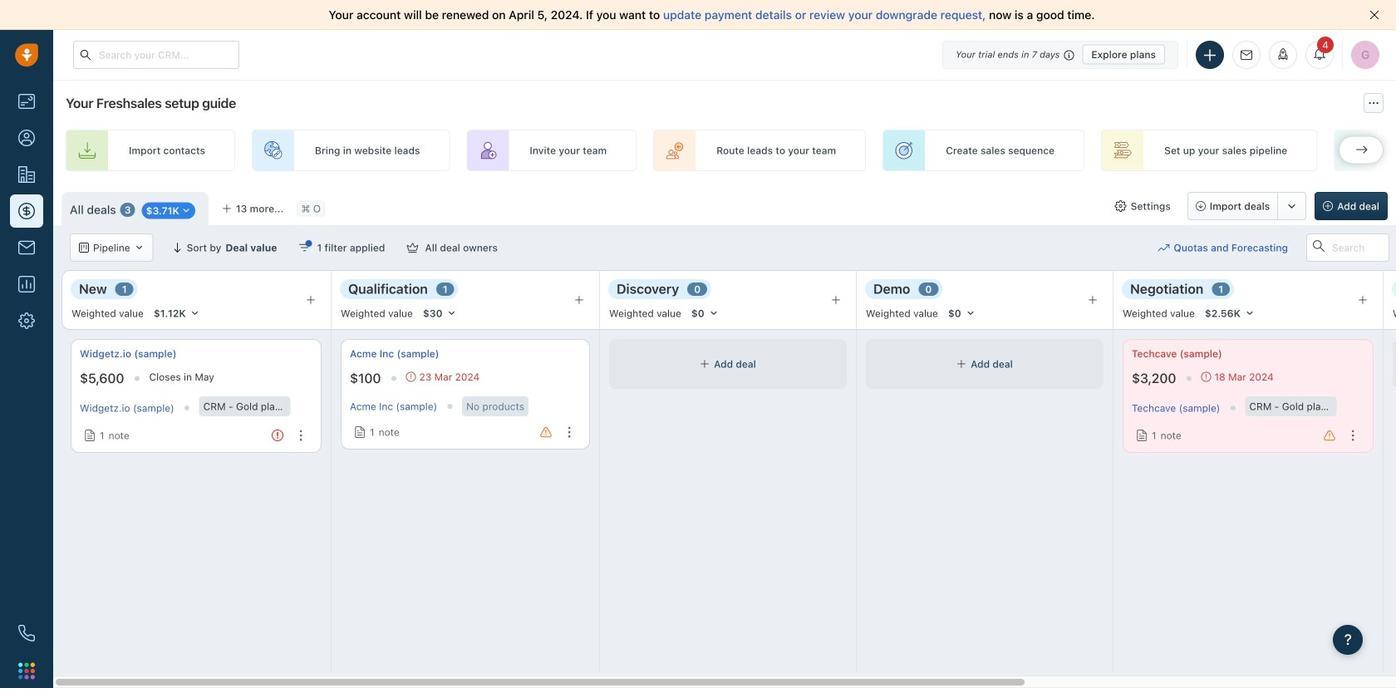Task type: locate. For each thing, give the bounding box(es) containing it.
freshworks switcher image
[[18, 663, 35, 679]]

phone element
[[10, 617, 43, 650]]

container_wx8msf4aqz5i3rn1 image
[[1115, 200, 1127, 212], [181, 206, 191, 215], [407, 242, 418, 253], [79, 243, 89, 253], [700, 359, 710, 369], [957, 359, 967, 369]]

Search field
[[1306, 234, 1390, 262]]

what's new image
[[1277, 48, 1289, 60]]

group
[[1187, 192, 1307, 220]]

container_wx8msf4aqz5i3rn1 image
[[299, 242, 310, 253], [1158, 242, 1170, 253], [134, 243, 144, 253], [406, 372, 416, 382], [1201, 372, 1211, 382], [354, 426, 366, 438], [84, 430, 96, 441], [1136, 430, 1148, 441]]

send email image
[[1241, 50, 1252, 61]]



Task type: describe. For each thing, give the bounding box(es) containing it.
Search your CRM... text field
[[73, 41, 239, 69]]

close image
[[1370, 10, 1380, 20]]

phone image
[[18, 625, 35, 642]]



Task type: vqa. For each thing, say whether or not it's contained in the screenshot.
first container_WX8MsF4aQZ5i3RN1 icon from the bottom of the page
no



